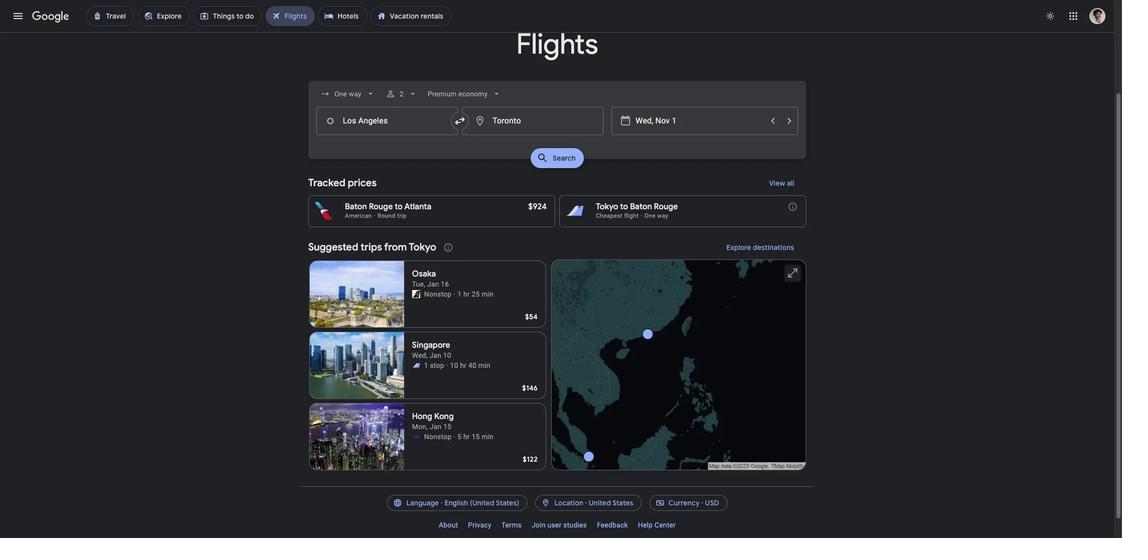 Task type: locate. For each thing, give the bounding box(es) containing it.
0 vertical spatial  image
[[454, 289, 456, 299]]

2 nonstop from the top
[[424, 433, 452, 441]]

hr right 5
[[464, 433, 470, 441]]

2 vertical spatial hr
[[464, 433, 470, 441]]

min right 5
[[482, 433, 494, 441]]

currency
[[669, 499, 700, 508]]

10
[[443, 352, 452, 360], [450, 362, 458, 370]]

1 horizontal spatial to
[[620, 202, 628, 212]]

atlanta
[[405, 202, 432, 212]]

tokyo to baton rouge
[[596, 202, 678, 212]]

1 right airasia and airasia x image
[[424, 362, 428, 370]]

1 vertical spatial nonstop
[[424, 433, 452, 441]]

1 stop
[[424, 362, 444, 370]]

suggested
[[308, 241, 358, 254]]

15
[[444, 423, 452, 431], [472, 433, 480, 441]]

singapore wed, jan 10
[[412, 341, 452, 360]]

osaka
[[412, 269, 436, 279]]

More info text field
[[788, 202, 798, 214]]

0 horizontal spatial tokyo
[[409, 241, 437, 254]]

min for hong kong
[[482, 433, 494, 441]]

1 horizontal spatial baton
[[630, 202, 652, 212]]

1
[[458, 290, 462, 298], [424, 362, 428, 370]]

1 vertical spatial min
[[479, 362, 491, 370]]

 image for osaka
[[454, 289, 456, 299]]

0 vertical spatial 15
[[444, 423, 452, 431]]

united
[[589, 499, 611, 508]]

2 vertical spatial jan
[[430, 423, 442, 431]]

0 vertical spatial 1
[[458, 290, 462, 298]]

nonstop
[[424, 290, 452, 298], [424, 433, 452, 441]]

min right 25
[[482, 290, 494, 298]]

hr left the 40
[[460, 362, 467, 370]]

1 baton from the left
[[345, 202, 367, 212]]

hr
[[464, 290, 470, 298], [460, 362, 467, 370], [464, 433, 470, 441]]

min right the 40
[[479, 362, 491, 370]]

10 right stop
[[450, 362, 458, 370]]

rouge up the round
[[369, 202, 393, 212]]

nonstop down 'hong kong mon, jan 15'
[[424, 433, 452, 441]]

jan left 16
[[427, 280, 439, 288]]

1 vertical spatial tokyo
[[409, 241, 437, 254]]

0 vertical spatial min
[[482, 290, 494, 298]]

 image right stop
[[446, 361, 448, 371]]

english (united states)
[[445, 499, 520, 508]]

round trip
[[378, 212, 407, 219]]

1 vertical spatial 10
[[450, 362, 458, 370]]

min for osaka
[[482, 290, 494, 298]]

osaka tue, jan 16
[[412, 269, 449, 288]]

0 horizontal spatial baton
[[345, 202, 367, 212]]

nonstop down 16
[[424, 290, 452, 298]]

Departure text field
[[636, 107, 764, 135]]

 image
[[454, 289, 456, 299], [446, 361, 448, 371]]

1 left 25
[[458, 290, 462, 298]]

1 rouge from the left
[[369, 202, 393, 212]]

suggested trips from tokyo region
[[308, 236, 807, 475]]

1 hr 25 min
[[458, 290, 494, 298]]

location
[[555, 499, 584, 508]]

feedback link
[[592, 517, 633, 533]]

baton
[[345, 202, 367, 212], [630, 202, 652, 212]]

2 vertical spatial min
[[482, 433, 494, 441]]

1 horizontal spatial rouge
[[654, 202, 678, 212]]

min for singapore
[[479, 362, 491, 370]]

explore destinations
[[727, 243, 795, 252]]

2 to from the left
[[620, 202, 628, 212]]

(united
[[470, 499, 495, 508]]

american
[[345, 212, 372, 219]]

15 down kong
[[444, 423, 452, 431]]

146 US dollars text field
[[522, 384, 538, 393]]

tokyo up osaka at the left of page
[[409, 241, 437, 254]]

hong kong express image
[[412, 433, 420, 441]]

to up trip
[[395, 202, 403, 212]]

1 to from the left
[[395, 202, 403, 212]]

1 horizontal spatial 15
[[472, 433, 480, 441]]

rouge
[[369, 202, 393, 212], [654, 202, 678, 212]]

 image
[[454, 432, 456, 442]]

destinations
[[753, 243, 795, 252]]

baton rouge to atlanta
[[345, 202, 432, 212]]

1 horizontal spatial tokyo
[[596, 202, 619, 212]]

1 nonstop from the top
[[424, 290, 452, 298]]

2 baton from the left
[[630, 202, 652, 212]]

tokyo
[[596, 202, 619, 212], [409, 241, 437, 254]]

flights
[[517, 27, 598, 62]]

0 horizontal spatial 1
[[424, 362, 428, 370]]

jan inside osaka tue, jan 16
[[427, 280, 439, 288]]

1 for 1 hr 25 min
[[458, 290, 462, 298]]

united states
[[589, 499, 634, 508]]

one way
[[645, 212, 669, 219]]

jan down kong
[[430, 423, 442, 431]]

flight
[[624, 212, 639, 219]]

baton up american
[[345, 202, 367, 212]]

15 right 5
[[472, 433, 480, 441]]

explore destinations button
[[715, 236, 807, 260]]

rouge up way
[[654, 202, 678, 212]]

0 vertical spatial nonstop
[[424, 290, 452, 298]]

0 horizontal spatial to
[[395, 202, 403, 212]]

hong
[[412, 412, 432, 422]]

0 vertical spatial tokyo
[[596, 202, 619, 212]]

1 horizontal spatial 1
[[458, 290, 462, 298]]

0 horizontal spatial 15
[[444, 423, 452, 431]]

cheapest
[[596, 212, 623, 219]]

1 vertical spatial hr
[[460, 362, 467, 370]]

1 vertical spatial 15
[[472, 433, 480, 441]]

cheapest flight
[[596, 212, 639, 219]]

None text field
[[316, 107, 458, 135]]

search
[[553, 154, 576, 163]]

1 for 1 stop
[[424, 362, 428, 370]]

view
[[769, 179, 786, 188]]

122 US dollars text field
[[523, 455, 538, 464]]

0 vertical spatial 10
[[443, 352, 452, 360]]

jan
[[427, 280, 439, 288], [430, 352, 442, 360], [430, 423, 442, 431]]

1 horizontal spatial  image
[[454, 289, 456, 299]]

0 horizontal spatial  image
[[446, 361, 448, 371]]

baton up one
[[630, 202, 652, 212]]

0 horizontal spatial rouge
[[369, 202, 393, 212]]

terms link
[[497, 517, 527, 533]]

1 vertical spatial 1
[[424, 362, 428, 370]]

center
[[655, 521, 676, 529]]

hr for osaka
[[464, 290, 470, 298]]

jan for osaka
[[427, 280, 439, 288]]

jan up 1 stop
[[430, 352, 442, 360]]

 image left 1 hr 25 min
[[454, 289, 456, 299]]

jan inside singapore wed, jan 10
[[430, 352, 442, 360]]

None field
[[316, 85, 380, 103], [424, 85, 506, 103], [316, 85, 380, 103], [424, 85, 506, 103]]

join
[[532, 521, 546, 529]]

0 vertical spatial hr
[[464, 290, 470, 298]]

star flyer image
[[412, 290, 420, 298]]

0 vertical spatial jan
[[427, 280, 439, 288]]

hong kong mon, jan 15
[[412, 412, 454, 431]]

tue,
[[412, 280, 425, 288]]

to up cheapest flight
[[620, 202, 628, 212]]

None text field
[[462, 107, 604, 135]]

tokyo up cheapest
[[596, 202, 619, 212]]

hr left 25
[[464, 290, 470, 298]]

min
[[482, 290, 494, 298], [479, 362, 491, 370], [482, 433, 494, 441]]

10 up stop
[[443, 352, 452, 360]]

tracked
[[308, 177, 346, 189]]

join user studies
[[532, 521, 587, 529]]

prices
[[348, 177, 377, 189]]

states
[[613, 499, 634, 508]]

to
[[395, 202, 403, 212], [620, 202, 628, 212]]

1 vertical spatial jan
[[430, 352, 442, 360]]

suggested trips from tokyo
[[308, 241, 437, 254]]

swap origin and destination. image
[[454, 115, 466, 127]]

round
[[378, 212, 396, 219]]

all
[[787, 179, 795, 188]]

change appearance image
[[1039, 4, 1063, 28]]

1 vertical spatial  image
[[446, 361, 448, 371]]



Task type: describe. For each thing, give the bounding box(es) containing it.
help center
[[638, 521, 676, 529]]

join user studies link
[[527, 517, 592, 533]]

one
[[645, 212, 656, 219]]

924 US dollars text field
[[528, 202, 547, 212]]

mon,
[[412, 423, 428, 431]]

40
[[469, 362, 477, 370]]

none text field inside flight search field
[[316, 107, 458, 135]]

10 hr 40 min
[[450, 362, 491, 370]]

feedback
[[597, 521, 628, 529]]

15 inside 'hong kong mon, jan 15'
[[444, 423, 452, 431]]

Flight search field
[[300, 81, 815, 171]]

tracked prices
[[308, 177, 377, 189]]

about link
[[434, 517, 463, 533]]

hr for singapore
[[460, 362, 467, 370]]

2 rouge from the left
[[654, 202, 678, 212]]

language
[[407, 499, 439, 508]]

privacy
[[468, 521, 492, 529]]

wed,
[[412, 352, 428, 360]]

trip
[[397, 212, 407, 219]]

$924
[[528, 202, 547, 212]]

2 button
[[382, 82, 422, 106]]

5 hr 15 min
[[458, 433, 494, 441]]

help center link
[[633, 517, 681, 533]]

search button
[[531, 148, 584, 168]]

english
[[445, 499, 468, 508]]

user
[[548, 521, 562, 529]]

terms
[[502, 521, 522, 529]]

nonstop for kong
[[424, 433, 452, 441]]

tokyo inside the suggested trips from tokyo region
[[409, 241, 437, 254]]

more info image
[[788, 202, 798, 212]]

jan inside 'hong kong mon, jan 15'
[[430, 423, 442, 431]]

privacy link
[[463, 517, 497, 533]]

main menu image
[[12, 10, 24, 22]]

kong
[[434, 412, 454, 422]]

explore
[[727, 243, 752, 252]]

$146
[[522, 384, 538, 393]]

about
[[439, 521, 458, 529]]

help
[[638, 521, 653, 529]]

studies
[[564, 521, 587, 529]]

25
[[472, 290, 480, 298]]

 image for singapore
[[446, 361, 448, 371]]

usd
[[705, 499, 720, 508]]

jan for singapore
[[430, 352, 442, 360]]

$122
[[523, 455, 538, 464]]

$54
[[525, 312, 538, 321]]

way
[[658, 212, 669, 219]]

hr for hong kong
[[464, 433, 470, 441]]

5
[[458, 433, 462, 441]]

2
[[400, 90, 404, 98]]

16
[[441, 280, 449, 288]]

airasia and airasia x image
[[412, 362, 420, 370]]

tracked prices region
[[308, 171, 807, 228]]

stop
[[430, 362, 444, 370]]

nonstop for tue,
[[424, 290, 452, 298]]

view all
[[769, 179, 795, 188]]

from
[[384, 241, 407, 254]]

tokyo inside tracked prices region
[[596, 202, 619, 212]]

54 US dollars text field
[[525, 312, 538, 321]]

singapore
[[412, 341, 450, 351]]

states)
[[496, 499, 520, 508]]

10 inside singapore wed, jan 10
[[443, 352, 452, 360]]

trips
[[361, 241, 382, 254]]



Task type: vqa. For each thing, say whether or not it's contained in the screenshot.
Google IMAGE in the top of the page
no



